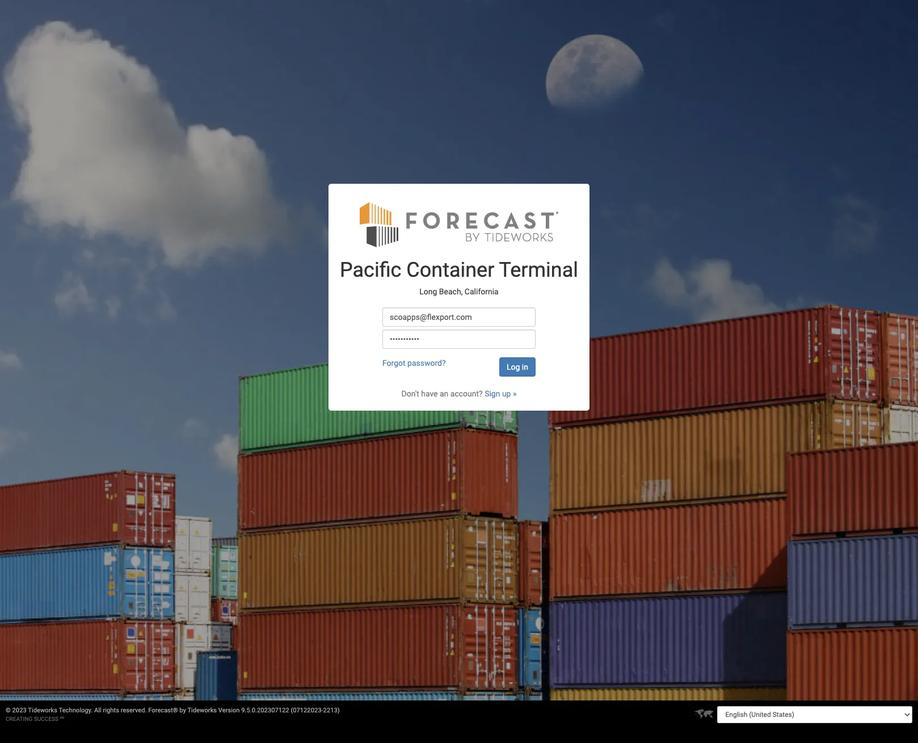 Task type: describe. For each thing, give the bounding box(es) containing it.
version
[[218, 707, 240, 714]]

california
[[465, 287, 499, 296]]

Email or username text field
[[382, 308, 536, 327]]

log in button
[[499, 357, 536, 377]]

℠
[[60, 716, 64, 722]]

forecast®
[[148, 707, 178, 714]]

in
[[522, 363, 528, 372]]

don't have an account? sign up »
[[401, 389, 517, 398]]

Password password field
[[382, 330, 536, 349]]

2023
[[12, 707, 27, 714]]

container
[[406, 258, 494, 282]]

an
[[440, 389, 448, 398]]

sign
[[485, 389, 500, 398]]

2 tideworks from the left
[[187, 707, 217, 714]]

by
[[179, 707, 186, 714]]

© 2023 tideworks technology. all rights reserved. forecast® by tideworks version 9.5.0.202307122 (07122023-2213) creating success ℠
[[6, 707, 340, 722]]

forecast® by tideworks image
[[360, 201, 558, 248]]

9.5.0.202307122
[[241, 707, 289, 714]]

(07122023-
[[291, 707, 323, 714]]

reserved.
[[121, 707, 147, 714]]

log
[[507, 363, 520, 372]]

forgot password? log in
[[382, 359, 528, 372]]

technology.
[[59, 707, 93, 714]]

pacific container terminal long beach, california
[[340, 258, 578, 296]]



Task type: vqa. For each thing, say whether or not it's contained in the screenshot.
Data
no



Task type: locate. For each thing, give the bounding box(es) containing it.
forgot
[[382, 359, 405, 368]]

terminal
[[499, 258, 578, 282]]

account?
[[450, 389, 483, 398]]

©
[[6, 707, 11, 714]]

1 horizontal spatial tideworks
[[187, 707, 217, 714]]

rights
[[103, 707, 119, 714]]

don't
[[401, 389, 419, 398]]

creating
[[6, 716, 32, 722]]

0 horizontal spatial tideworks
[[28, 707, 57, 714]]

tideworks
[[28, 707, 57, 714], [187, 707, 217, 714]]

pacific
[[340, 258, 401, 282]]

success
[[34, 716, 58, 722]]

1 tideworks from the left
[[28, 707, 57, 714]]

sign up » link
[[485, 389, 517, 398]]

2213)
[[323, 707, 340, 714]]

tideworks up success
[[28, 707, 57, 714]]

forgot password? link
[[382, 359, 446, 368]]

tideworks right by
[[187, 707, 217, 714]]

password?
[[407, 359, 446, 368]]

long
[[420, 287, 437, 296]]

»
[[513, 389, 517, 398]]

beach,
[[439, 287, 463, 296]]

up
[[502, 389, 511, 398]]

all
[[94, 707, 101, 714]]

have
[[421, 389, 438, 398]]



